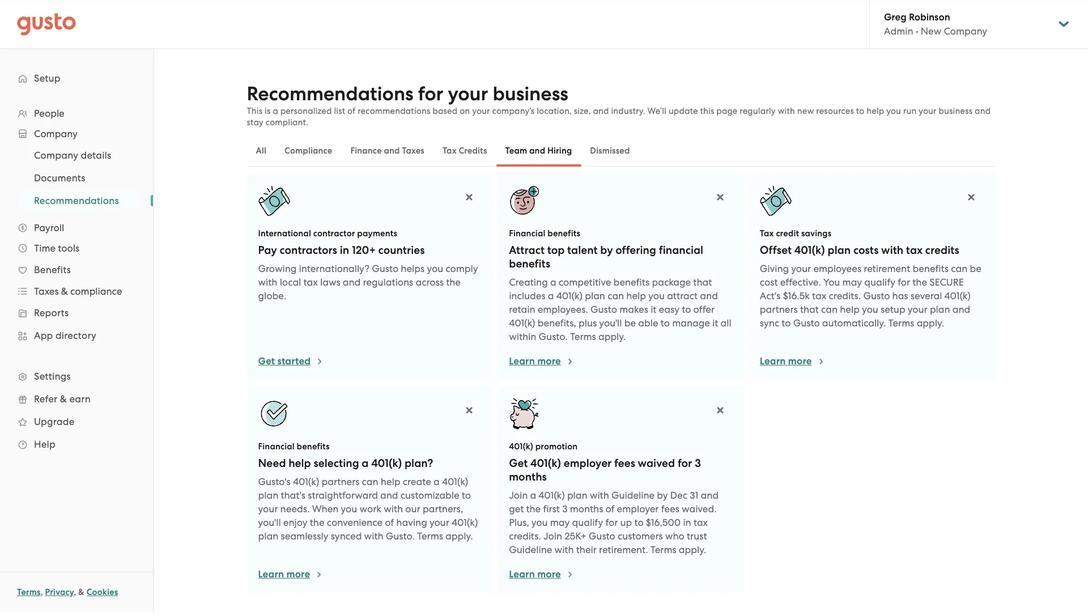 Task type: describe. For each thing, give the bounding box(es) containing it.
for inside giving your employees retirement benefits can be cost effective. you may qualify for the secure act's $16.5k tax credits. gusto has several 401(k) partners that can help you setup your plan and sync to gusto automatically. terms apply.
[[898, 277, 911, 288]]

terms inside gusto's 401(k) partners can help create a 401(k) plan that's straightforward and customizable to your needs. when you work with our partners, you'll enjoy the convenience of having your 401(k) plan seamlessly synced with gusto. terms apply.
[[417, 531, 443, 542]]

to inside the recommendations for your business this is a personalized list of recommendations based on your company's location, size, and industry. we'll update this page regularly with new resources to help you run your business and stay compliant.
[[856, 106, 865, 116]]

with inside tax credit savings offset 401(k) plan costs with tax credits
[[882, 244, 904, 257]]

your right run
[[919, 106, 937, 116]]

regularly
[[740, 106, 776, 116]]

plan inside the join a 401(k) plan with guideline by dec 31 and get the first 3 months of employer fees waived. plus, you may qualify for up to $16,500 in tax credits. join 25k+ gusto customers who trust guideline with their retirement. terms apply.
[[567, 490, 588, 501]]

your down partners,
[[430, 517, 449, 528]]

retirement.
[[599, 544, 648, 556]]

can inside gusto's 401(k) partners can help create a 401(k) plan that's straightforward and customizable to your needs. when you work with our partners, you'll enjoy the convenience of having your 401(k) plan seamlessly synced with gusto. terms apply.
[[362, 476, 378, 488]]

a up employees.
[[548, 290, 554, 302]]

time tools button
[[11, 238, 142, 259]]

your right the on
[[472, 106, 490, 116]]

your up effective.
[[792, 263, 811, 274]]

payroll button
[[11, 218, 142, 238]]

learn more link for offset 401(k) plan costs with tax credits
[[760, 355, 826, 368]]

giving
[[760, 263, 789, 274]]

tax credit savings offset 401(k) plan costs with tax credits
[[760, 228, 960, 257]]

apply. inside the join a 401(k) plan with guideline by dec 31 and get the first 3 months of employer fees waived. plus, you may qualify for up to $16,500 in tax credits. join 25k+ gusto customers who trust guideline with their retirement. terms apply.
[[679, 544, 707, 556]]

& for earn
[[60, 393, 67, 405]]

401(k) up the "that's"
[[293, 476, 319, 488]]

learn more link for attract top talent by offering financial benefits
[[509, 355, 575, 368]]

you'll inside gusto's 401(k) partners can help create a 401(k) plan that's straightforward and customizable to your needs. when you work with our partners, you'll enjoy the convenience of having your 401(k) plan seamlessly synced with gusto. terms apply.
[[258, 517, 281, 528]]

privacy link
[[45, 587, 74, 598]]

promotion
[[536, 442, 578, 452]]

31
[[690, 490, 699, 501]]

1 , from the left
[[41, 587, 43, 598]]

employees.
[[538, 304, 588, 315]]

need
[[258, 457, 286, 470]]

attract
[[509, 244, 545, 257]]

can up secure
[[951, 263, 968, 274]]

terms link
[[17, 587, 41, 598]]

apply. inside gusto's 401(k) partners can help create a 401(k) plan that's straightforward and customizable to your needs. when you work with our partners, you'll enjoy the convenience of having your 401(k) plan seamlessly synced with gusto. terms apply.
[[446, 531, 473, 542]]

customizable
[[401, 490, 459, 501]]

with left our
[[384, 503, 403, 515]]

gusto navigation element
[[0, 49, 153, 474]]

to inside giving your employees retirement benefits can be cost effective. you may qualify for the secure act's $16.5k tax credits. gusto has several 401(k) partners that can help you setup your plan and sync to gusto automatically. terms apply.
[[782, 317, 791, 329]]

with inside the recommendations for your business this is a personalized list of recommendations based on your company's location, size, and industry. we'll update this page regularly with new resources to help you run your business and stay compliant.
[[778, 106, 795, 116]]

convenience
[[327, 517, 383, 528]]

fees inside the join a 401(k) plan with guideline by dec 31 and get the first 3 months of employer fees waived. plus, you may qualify for up to $16,500 in tax credits. join 25k+ gusto customers who trust guideline with their retirement. terms apply.
[[661, 503, 680, 515]]

recommendations for your business this is a personalized list of recommendations based on your company's location, size, and industry. we'll update this page regularly with new resources to help you run your business and stay compliant.
[[247, 82, 991, 128]]

app
[[34, 330, 53, 341]]

help inside giving your employees retirement benefits can be cost effective. you may qualify for the secure act's $16.5k tax credits. gusto has several 401(k) partners that can help you setup your plan and sync to gusto automatically. terms apply.
[[840, 304, 860, 315]]

taxes inside dropdown button
[[34, 286, 59, 297]]

talent
[[568, 244, 598, 257]]

compliance
[[285, 146, 332, 156]]

your up the on
[[448, 82, 488, 105]]

more for offset
[[788, 355, 812, 367]]

able
[[638, 317, 658, 329]]

qualify inside the join a 401(k) plan with guideline by dec 31 and get the first 3 months of employer fees waived. plus, you may qualify for up to $16,500 in tax credits. join 25k+ gusto customers who trust guideline with their retirement. terms apply.
[[572, 517, 603, 528]]

reports link
[[11, 303, 142, 323]]

your left needs.
[[258, 503, 278, 515]]

you'll inside creating a competitive benefits package that includes a 401(k) plan can help you attract and retain employees. gusto makes it easy to offer 401(k) benefits, plus you'll be able to manage it all within gusto. terms apply.
[[599, 317, 622, 329]]

taxes inside button
[[402, 146, 425, 156]]

includes
[[509, 290, 546, 302]]

with down 401(k) promotion get 401(k) employer fees waived for 3 months
[[590, 490, 609, 501]]

your down several
[[908, 304, 928, 315]]

$16,500
[[646, 517, 681, 528]]

the inside gusto's 401(k) partners can help create a 401(k) plan that's straightforward and customizable to your needs. when you work with our partners, you'll enjoy the convenience of having your 401(k) plan seamlessly synced with gusto. terms apply.
[[310, 517, 325, 528]]

benefits down 'attract' on the top of page
[[509, 257, 551, 270]]

gusto. for attract top talent by offering financial benefits
[[539, 331, 568, 342]]

all
[[256, 146, 266, 156]]

and inside gusto's 401(k) partners can help create a 401(k) plan that's straightforward and customizable to your needs. when you work with our partners, you'll enjoy the convenience of having your 401(k) plan seamlessly synced with gusto. terms apply.
[[380, 490, 398, 501]]

to down the attract
[[682, 304, 691, 315]]

tax credits
[[443, 146, 487, 156]]

this
[[700, 106, 715, 116]]

financial benefits attract top talent by offering financial benefits
[[509, 228, 704, 270]]

company for company details
[[34, 150, 78, 161]]

you inside "growing internationally? gusto helps you comply with local tax laws and regulations across the globe."
[[427, 263, 443, 274]]

globe.
[[258, 290, 286, 302]]

several
[[911, 290, 942, 302]]

and inside finance and taxes button
[[384, 146, 400, 156]]

help inside gusto's 401(k) partners can help create a 401(k) plan that's straightforward and customizable to your needs. when you work with our partners, you'll enjoy the convenience of having your 401(k) plan seamlessly synced with gusto. terms apply.
[[381, 476, 401, 488]]

up
[[620, 517, 632, 528]]

pay
[[258, 244, 277, 257]]

team and hiring
[[505, 146, 572, 156]]

manage
[[672, 317, 710, 329]]

gusto inside creating a competitive benefits package that includes a 401(k) plan can help you attract and retain employees. gusto makes it easy to offer 401(k) benefits, plus you'll be able to manage it all within gusto. terms apply.
[[591, 304, 617, 315]]

401(k) down promotion
[[531, 457, 561, 470]]

company inside the "greg robinson admin • new company"
[[944, 26, 988, 37]]

3 inside the join a 401(k) plan with guideline by dec 31 and get the first 3 months of employer fees waived. plus, you may qualify for up to $16,500 in tax credits. join 25k+ gusto customers who trust guideline with their retirement. terms apply.
[[562, 503, 568, 515]]

401(k) inside tax credit savings offset 401(k) plan costs with tax credits
[[795, 244, 825, 257]]

synced
[[331, 531, 362, 542]]

of inside the recommendations for your business this is a personalized list of recommendations based on your company's location, size, and industry. we'll update this page regularly with new resources to help you run your business and stay compliant.
[[348, 106, 356, 116]]

join a 401(k) plan with guideline by dec 31 and get the first 3 months of employer fees waived. plus, you may qualify for up to $16,500 in tax credits. join 25k+ gusto customers who trust guideline with their retirement. terms apply.
[[509, 490, 719, 556]]

401(k) inside the join a 401(k) plan with guideline by dec 31 and get the first 3 months of employer fees waived. plus, you may qualify for up to $16,500 in tax credits. join 25k+ gusto customers who trust guideline with their retirement. terms apply.
[[539, 490, 565, 501]]

months inside 401(k) promotion get 401(k) employer fees waived for 3 months
[[509, 471, 547, 484]]

people button
[[11, 103, 142, 124]]

refer & earn
[[34, 393, 91, 405]]

learn more for get 401(k) employer fees waived for 3 months
[[509, 569, 561, 581]]

tax credits button
[[434, 137, 496, 164]]

and inside team and hiring button
[[530, 146, 545, 156]]

learn more link for get 401(k) employer fees waived for 3 months
[[509, 568, 575, 582]]

learn more for attract top talent by offering financial benefits
[[509, 355, 561, 367]]

tax inside the join a 401(k) plan with guideline by dec 31 and get the first 3 months of employer fees waived. plus, you may qualify for up to $16,500 in tax credits. join 25k+ gusto customers who trust guideline with their retirement. terms apply.
[[694, 517, 708, 528]]

our
[[406, 503, 420, 515]]

you
[[824, 277, 840, 288]]

1 vertical spatial business
[[939, 106, 973, 116]]

401(k) down partners,
[[452, 517, 478, 528]]

taxes & compliance button
[[11, 281, 142, 302]]

offering
[[616, 244, 656, 257]]

across
[[416, 277, 444, 288]]

based
[[433, 106, 458, 116]]

and inside giving your employees retirement benefits can be cost effective. you may qualify for the secure act's $16.5k tax credits. gusto has several 401(k) partners that can help you setup your plan and sync to gusto automatically. terms apply.
[[953, 304, 971, 315]]

cost
[[760, 277, 778, 288]]

selecting
[[314, 457, 359, 470]]

contractor
[[313, 228, 355, 239]]

terms , privacy , & cookies
[[17, 587, 118, 598]]

tax inside "growing internationally? gusto helps you comply with local tax laws and regulations across the globe."
[[304, 277, 318, 288]]

laws
[[320, 277, 340, 288]]

learn for offset 401(k) plan costs with tax credits
[[760, 355, 786, 367]]

gusto's 401(k) partners can help create a 401(k) plan that's straightforward and customizable to your needs. when you work with our partners, you'll enjoy the convenience of having your 401(k) plan seamlessly synced with gusto. terms apply.
[[258, 476, 478, 542]]

tax inside giving your employees retirement benefits can be cost effective. you may qualify for the secure act's $16.5k tax credits. gusto has several 401(k) partners that can help you setup your plan and sync to gusto automatically. terms apply.
[[812, 290, 827, 302]]

with inside "growing internationally? gusto helps you comply with local tax laws and regulations across the globe."
[[258, 277, 277, 288]]

app directory
[[34, 330, 96, 341]]

plan?
[[405, 457, 433, 470]]

with down convenience
[[364, 531, 384, 542]]

be inside giving your employees retirement benefits can be cost effective. you may qualify for the secure act's $16.5k tax credits. gusto has several 401(k) partners that can help you setup your plan and sync to gusto automatically. terms apply.
[[970, 263, 982, 274]]

2 , from the left
[[74, 587, 76, 598]]

competitive
[[559, 277, 611, 288]]

tax for tax credit savings offset 401(k) plan costs with tax credits
[[760, 228, 774, 239]]

by inside the join a 401(k) plan with guideline by dec 31 and get the first 3 months of employer fees waived. plus, you may qualify for up to $16,500 in tax credits. join 25k+ gusto customers who trust guideline with their retirement. terms apply.
[[657, 490, 668, 501]]

creating
[[509, 277, 548, 288]]

help inside the recommendations for your business this is a personalized list of recommendations based on your company's location, size, and industry. we'll update this page regularly with new resources to help you run your business and stay compliant.
[[867, 106, 885, 116]]

0 vertical spatial it
[[651, 304, 657, 315]]

documents link
[[20, 168, 142, 188]]

list containing people
[[0, 103, 153, 456]]

25k+
[[565, 531, 587, 542]]

the inside the join a 401(k) plan with guideline by dec 31 and get the first 3 months of employer fees waived. plus, you may qualify for up to $16,500 in tax credits. join 25k+ gusto customers who trust guideline with their retirement. terms apply.
[[526, 503, 541, 515]]

straightforward
[[308, 490, 378, 501]]

cookies button
[[87, 586, 118, 599]]

•
[[916, 26, 919, 37]]

company's
[[492, 106, 535, 116]]

this
[[247, 106, 263, 116]]

effective.
[[780, 277, 821, 288]]

gusto inside the join a 401(k) plan with guideline by dec 31 and get the first 3 months of employer fees waived. plus, you may qualify for up to $16,500 in tax credits. join 25k+ gusto customers who trust guideline with their retirement. terms apply.
[[589, 531, 616, 542]]

0 vertical spatial guideline
[[612, 490, 655, 501]]

refer
[[34, 393, 57, 405]]

0 vertical spatial join
[[509, 490, 528, 501]]

401(k) left promotion
[[509, 442, 533, 452]]

savings
[[802, 228, 832, 239]]

having
[[396, 517, 427, 528]]

employer inside 401(k) promotion get 401(k) employer fees waived for 3 months
[[564, 457, 612, 470]]

by inside the financial benefits attract top talent by offering financial benefits
[[601, 244, 613, 257]]

0 horizontal spatial business
[[493, 82, 569, 105]]

create
[[403, 476, 431, 488]]

a right creating
[[550, 277, 556, 288]]

401(k) up customizable
[[442, 476, 468, 488]]

more for help
[[287, 569, 310, 581]]

financial for need
[[258, 442, 295, 452]]

benefits inside giving your employees retirement benefits can be cost effective. you may qualify for the secure act's $16.5k tax credits. gusto has several 401(k) partners that can help you setup your plan and sync to gusto automatically. terms apply.
[[913, 263, 949, 274]]

greg robinson admin • new company
[[884, 11, 988, 37]]

help inside creating a competitive benefits package that includes a 401(k) plan can help you attract and retain employees. gusto makes it easy to offer 401(k) benefits, plus you'll be able to manage it all within gusto. terms apply.
[[627, 290, 646, 302]]

to down easy on the right of page
[[661, 317, 670, 329]]

employer inside the join a 401(k) plan with guideline by dec 31 and get the first 3 months of employer fees waived. plus, you may qualify for up to $16,500 in tax credits. join 25k+ gusto customers who trust guideline with their retirement. terms apply.
[[617, 503, 659, 515]]

learn for need help selecting a 401(k) plan?
[[258, 569, 284, 581]]

terms left privacy
[[17, 587, 41, 598]]

plan down gusto's
[[258, 490, 278, 501]]

benefits up top
[[548, 228, 581, 239]]

3 inside 401(k) promotion get 401(k) employer fees waived for 3 months
[[695, 457, 701, 470]]

the inside giving your employees retirement benefits can be cost effective. you may qualify for the secure act's $16.5k tax credits. gusto has several 401(k) partners that can help you setup your plan and sync to gusto automatically. terms apply.
[[913, 277, 928, 288]]

a inside financial benefits need help selecting a 401(k) plan?
[[362, 457, 369, 470]]

waived
[[638, 457, 675, 470]]

in inside the join a 401(k) plan with guideline by dec 31 and get the first 3 months of employer fees waived. plus, you may qualify for up to $16,500 in tax credits. join 25k+ gusto customers who trust guideline with their retirement. terms apply.
[[683, 517, 691, 528]]

401(k) promotion get 401(k) employer fees waived for 3 months
[[509, 442, 701, 484]]

run
[[904, 106, 917, 116]]

time tools
[[34, 243, 79, 254]]

easy
[[659, 304, 680, 315]]

plan inside giving your employees retirement benefits can be cost effective. you may qualify for the secure act's $16.5k tax credits. gusto has several 401(k) partners that can help you setup your plan and sync to gusto automatically. terms apply.
[[930, 304, 950, 315]]

people
[[34, 108, 64, 119]]

employees
[[814, 263, 862, 274]]

gusto down "$16.5k" on the top right of the page
[[794, 317, 820, 329]]

offset
[[760, 244, 792, 257]]

terms inside giving your employees retirement benefits can be cost effective. you may qualify for the secure act's $16.5k tax credits. gusto has several 401(k) partners that can help you setup your plan and sync to gusto automatically. terms apply.
[[889, 317, 915, 329]]

enjoy
[[283, 517, 308, 528]]

help inside financial benefits need help selecting a 401(k) plan?
[[289, 457, 311, 470]]

stay
[[247, 117, 264, 128]]

recommendation categories for your business tab list
[[247, 135, 995, 167]]



Task type: locate. For each thing, give the bounding box(es) containing it.
recommendations up "list"
[[247, 82, 414, 105]]

that inside creating a competitive benefits package that includes a 401(k) plan can help you attract and retain employees. gusto makes it easy to offer 401(k) benefits, plus you'll be able to manage it all within gusto. terms apply.
[[694, 277, 712, 288]]

setup link
[[11, 68, 142, 88]]

401(k) down savings
[[795, 244, 825, 257]]

learn more link for need help selecting a 401(k) plan?
[[258, 568, 324, 582]]

of up retirement. at the right
[[606, 503, 615, 515]]

in up trust on the bottom of page
[[683, 517, 691, 528]]

learn more link down sync
[[760, 355, 826, 368]]

1 horizontal spatial of
[[385, 517, 394, 528]]

1 horizontal spatial qualify
[[865, 277, 896, 288]]

1 horizontal spatial be
[[970, 263, 982, 274]]

0 vertical spatial partners
[[760, 304, 798, 315]]

0 vertical spatial months
[[509, 471, 547, 484]]

gusto inside "growing internationally? gusto helps you comply with local tax laws and regulations across the globe."
[[372, 263, 399, 274]]

terms inside the join a 401(k) plan with guideline by dec 31 and get the first 3 months of employer fees waived. plus, you may qualify for up to $16,500 in tax credits. join 25k+ gusto customers who trust guideline with their retirement. terms apply.
[[651, 544, 677, 556]]

apply. down trust on the bottom of page
[[679, 544, 707, 556]]

1 horizontal spatial partners
[[760, 304, 798, 315]]

new
[[921, 26, 942, 37]]

the down when
[[310, 517, 325, 528]]

fees inside 401(k) promotion get 401(k) employer fees waived for 3 months
[[615, 457, 635, 470]]

terms down having
[[417, 531, 443, 542]]

app directory link
[[11, 325, 142, 346]]

0 horizontal spatial recommendations
[[34, 195, 119, 206]]

setup
[[34, 73, 61, 84]]

tax left credits
[[906, 244, 923, 257]]

learn more down the seamlessly
[[258, 569, 310, 581]]

setup
[[881, 304, 906, 315]]

0 vertical spatial &
[[61, 286, 68, 297]]

0 horizontal spatial be
[[625, 317, 636, 329]]

financial inside the financial benefits attract top talent by offering financial benefits
[[509, 228, 546, 239]]

you inside giving your employees retirement benefits can be cost effective. you may qualify for the secure act's $16.5k tax credits. gusto has several 401(k) partners that can help you setup your plan and sync to gusto automatically. terms apply.
[[862, 304, 879, 315]]

for up has
[[898, 277, 911, 288]]

industry.
[[611, 106, 646, 116]]

0 horizontal spatial ,
[[41, 587, 43, 598]]

financial benefits need help selecting a 401(k) plan?
[[258, 442, 433, 470]]

taxes up reports
[[34, 286, 59, 297]]

get up get
[[509, 457, 528, 470]]

benefits inside financial benefits need help selecting a 401(k) plan?
[[297, 442, 330, 452]]

learn more down the "within"
[[509, 355, 561, 367]]

tax left laws
[[304, 277, 318, 288]]

1 vertical spatial by
[[657, 490, 668, 501]]

list
[[0, 103, 153, 456], [0, 144, 153, 212]]

1 horizontal spatial ,
[[74, 587, 76, 598]]

0 horizontal spatial that
[[694, 277, 712, 288]]

partners down act's on the right
[[760, 304, 798, 315]]

2 vertical spatial company
[[34, 150, 78, 161]]

0 vertical spatial that
[[694, 277, 712, 288]]

0 vertical spatial qualify
[[865, 277, 896, 288]]

with up 'retirement' in the top of the page
[[882, 244, 904, 257]]

tax for tax credits
[[443, 146, 457, 156]]

more for 401(k)
[[538, 569, 561, 581]]

apply. inside giving your employees retirement benefits can be cost effective. you may qualify for the secure act's $16.5k tax credits. gusto has several 401(k) partners that can help you setup your plan and sync to gusto automatically. terms apply.
[[917, 317, 944, 329]]

a
[[273, 106, 278, 116], [550, 277, 556, 288], [548, 290, 554, 302], [362, 457, 369, 470], [434, 476, 440, 488], [530, 490, 536, 501]]

1 horizontal spatial it
[[713, 317, 718, 329]]

tax inside tax credit savings offset 401(k) plan costs with tax credits
[[760, 228, 774, 239]]

be
[[970, 263, 982, 274], [625, 317, 636, 329]]

who
[[665, 531, 685, 542]]

list containing company details
[[0, 144, 153, 212]]

1 horizontal spatial taxes
[[402, 146, 425, 156]]

benefits inside creating a competitive benefits package that includes a 401(k) plan can help you attract and retain employees. gusto makes it easy to offer 401(k) benefits, plus you'll be able to manage it all within gusto. terms apply.
[[614, 277, 650, 288]]

0 horizontal spatial employer
[[564, 457, 612, 470]]

plan up employees
[[828, 244, 851, 257]]

benefits up makes
[[614, 277, 650, 288]]

company up documents
[[34, 150, 78, 161]]

you inside gusto's 401(k) partners can help create a 401(k) plan that's straightforward and customizable to your needs. when you work with our partners, you'll enjoy the convenience of having your 401(k) plan seamlessly synced with gusto. terms apply.
[[341, 503, 357, 515]]

1 vertical spatial gusto.
[[386, 531, 415, 542]]

in left 120+
[[340, 244, 349, 257]]

partners,
[[423, 503, 463, 515]]

1 horizontal spatial financial
[[509, 228, 546, 239]]

recommendations
[[358, 106, 431, 116]]

it left all
[[713, 317, 718, 329]]

get inside 401(k) promotion get 401(k) employer fees waived for 3 months
[[509, 457, 528, 470]]

0 horizontal spatial tax
[[443, 146, 457, 156]]

1 vertical spatial you'll
[[258, 517, 281, 528]]

0 vertical spatial by
[[601, 244, 613, 257]]

apply. down makes
[[599, 331, 626, 342]]

1 vertical spatial recommendations
[[34, 195, 119, 206]]

&
[[61, 286, 68, 297], [60, 393, 67, 405], [78, 587, 84, 598]]

financial for attract
[[509, 228, 546, 239]]

can down you
[[821, 304, 838, 315]]

learn down the "within"
[[509, 355, 535, 367]]

business up company's
[[493, 82, 569, 105]]

1 horizontal spatial get
[[509, 457, 528, 470]]

giving your employees retirement benefits can be cost effective. you may qualify for the secure act's $16.5k tax credits. gusto has several 401(k) partners that can help you setup your plan and sync to gusto automatically. terms apply.
[[760, 263, 982, 329]]

you'll right plus
[[599, 317, 622, 329]]

employer
[[564, 457, 612, 470], [617, 503, 659, 515]]

0 horizontal spatial get
[[258, 355, 275, 367]]

dec
[[671, 490, 688, 501]]

the down comply in the left of the page
[[446, 277, 461, 288]]

compliance
[[70, 286, 122, 297]]

401(k) left plan?
[[371, 457, 402, 470]]

0 horizontal spatial by
[[601, 244, 613, 257]]

2 horizontal spatial of
[[606, 503, 615, 515]]

1 vertical spatial partners
[[322, 476, 360, 488]]

1 vertical spatial financial
[[258, 442, 295, 452]]

company inside company dropdown button
[[34, 128, 77, 139]]

comply
[[446, 263, 478, 274]]

a right is
[[273, 106, 278, 116]]

1 vertical spatial credits.
[[509, 531, 541, 542]]

0 vertical spatial company
[[944, 26, 988, 37]]

to inside gusto's 401(k) partners can help create a 401(k) plan that's straightforward and customizable to your needs. when you work with our partners, you'll enjoy the convenience of having your 401(k) plan seamlessly synced with gusto. terms apply.
[[462, 490, 471, 501]]

plan inside tax credit savings offset 401(k) plan costs with tax credits
[[828, 244, 851, 257]]

1 horizontal spatial in
[[683, 517, 691, 528]]

1 horizontal spatial join
[[544, 531, 562, 542]]

gusto. down benefits,
[[539, 331, 568, 342]]

1 vertical spatial that
[[800, 304, 819, 315]]

401(k) down retain
[[509, 317, 535, 329]]

help
[[867, 106, 885, 116], [627, 290, 646, 302], [840, 304, 860, 315], [289, 457, 311, 470], [381, 476, 401, 488]]

plan inside creating a competitive benefits package that includes a 401(k) plan can help you attract and retain employees. gusto makes it easy to offer 401(k) benefits, plus you'll be able to manage it all within gusto. terms apply.
[[585, 290, 605, 302]]

taxes down recommendations
[[402, 146, 425, 156]]

1 horizontal spatial credits.
[[829, 290, 861, 302]]

business right run
[[939, 106, 973, 116]]

for inside the join a 401(k) plan with guideline by dec 31 and get the first 3 months of employer fees waived. plus, you may qualify for up to $16,500 in tax credits. join 25k+ gusto customers who trust guideline with their retirement. terms apply.
[[606, 517, 618, 528]]

learn for attract top talent by offering financial benefits
[[509, 355, 535, 367]]

learn more for need help selecting a 401(k) plan?
[[258, 569, 310, 581]]

2 vertical spatial &
[[78, 587, 84, 598]]

finance and taxes
[[351, 146, 425, 156]]

1 vertical spatial it
[[713, 317, 718, 329]]

1 horizontal spatial 3
[[695, 457, 701, 470]]

company button
[[11, 124, 142, 144]]

you inside creating a competitive benefits package that includes a 401(k) plan can help you attract and retain employees. gusto makes it easy to offer 401(k) benefits, plus you'll be able to manage it all within gusto. terms apply.
[[649, 290, 665, 302]]

company inside the 'company details' link
[[34, 150, 78, 161]]

that inside giving your employees retirement benefits can be cost effective. you may qualify for the secure act's $16.5k tax credits. gusto has several 401(k) partners that can help you setup your plan and sync to gusto automatically. terms apply.
[[800, 304, 819, 315]]

1 horizontal spatial you'll
[[599, 317, 622, 329]]

credits
[[459, 146, 487, 156]]

a down promotion
[[530, 490, 536, 501]]

payroll
[[34, 222, 64, 234]]

gusto up plus
[[591, 304, 617, 315]]

update
[[669, 106, 698, 116]]

needs.
[[280, 503, 310, 515]]

gusto. for need help selecting a 401(k) plan?
[[386, 531, 415, 542]]

may
[[843, 277, 862, 288], [550, 517, 570, 528]]

terms inside creating a competitive benefits package that includes a 401(k) plan can help you attract and retain employees. gusto makes it easy to offer 401(k) benefits, plus you'll be able to manage it all within gusto. terms apply.
[[570, 331, 596, 342]]

0 vertical spatial business
[[493, 82, 569, 105]]

0 horizontal spatial credits.
[[509, 531, 541, 542]]

international
[[258, 228, 311, 239]]

1 vertical spatial guideline
[[509, 544, 552, 556]]

partners inside gusto's 401(k) partners can help create a 401(k) plan that's straightforward and customizable to your needs. when you work with our partners, you'll enjoy the convenience of having your 401(k) plan seamlessly synced with gusto. terms apply.
[[322, 476, 360, 488]]

apply.
[[917, 317, 944, 329], [599, 331, 626, 342], [446, 531, 473, 542], [679, 544, 707, 556]]

to right 'up'
[[635, 517, 644, 528]]

of inside the join a 401(k) plan with guideline by dec 31 and get the first 3 months of employer fees waived. plus, you may qualify for up to $16,500 in tax credits. join 25k+ gusto customers who trust guideline with their retirement. terms apply.
[[606, 503, 615, 515]]

help link
[[11, 434, 142, 455]]

guideline up 'up'
[[612, 490, 655, 501]]

be inside creating a competitive benefits package that includes a 401(k) plan can help you attract and retain employees. gusto makes it easy to offer 401(k) benefits, plus you'll be able to manage it all within gusto. terms apply.
[[625, 317, 636, 329]]

hiring
[[548, 146, 572, 156]]

regulations
[[363, 277, 413, 288]]

1 horizontal spatial gusto.
[[539, 331, 568, 342]]

employer up 'up'
[[617, 503, 659, 515]]

terms down who
[[651, 544, 677, 556]]

for left 'up'
[[606, 517, 618, 528]]

help left run
[[867, 106, 885, 116]]

401(k)
[[795, 244, 825, 257], [556, 290, 583, 302], [945, 290, 971, 302], [509, 317, 535, 329], [509, 442, 533, 452], [371, 457, 402, 470], [531, 457, 561, 470], [293, 476, 319, 488], [442, 476, 468, 488], [539, 490, 565, 501], [452, 517, 478, 528]]

0 vertical spatial recommendations
[[247, 82, 414, 105]]

refer & earn link
[[11, 389, 142, 409]]

growing
[[258, 263, 297, 274]]

0 horizontal spatial you'll
[[258, 517, 281, 528]]

1 vertical spatial 3
[[562, 503, 568, 515]]

gusto up regulations
[[372, 263, 399, 274]]

benefits link
[[11, 260, 142, 280]]

401(k) down secure
[[945, 290, 971, 302]]

$16.5k
[[783, 290, 810, 302]]

plan down competitive at the top right of the page
[[585, 290, 605, 302]]

has
[[893, 290, 908, 302]]

you up across
[[427, 263, 443, 274]]

0 vertical spatial in
[[340, 244, 349, 257]]

credit
[[776, 228, 799, 239]]

financial inside financial benefits need help selecting a 401(k) plan?
[[258, 442, 295, 452]]

0 vertical spatial financial
[[509, 228, 546, 239]]

learn down plus,
[[509, 569, 535, 581]]

months up get
[[509, 471, 547, 484]]

for inside the recommendations for your business this is a personalized list of recommendations based on your company's location, size, and industry. we'll update this page regularly with new resources to help you run your business and stay compliant.
[[418, 82, 444, 105]]

learn for get 401(k) employer fees waived for 3 months
[[509, 569, 535, 581]]

in
[[340, 244, 349, 257], [683, 517, 691, 528]]

page
[[717, 106, 738, 116]]

1 vertical spatial in
[[683, 517, 691, 528]]

, left privacy
[[41, 587, 43, 598]]

that
[[694, 277, 712, 288], [800, 304, 819, 315]]

1 vertical spatial qualify
[[572, 517, 603, 528]]

0 vertical spatial be
[[970, 263, 982, 274]]

401(k) up first
[[539, 490, 565, 501]]

401(k) inside financial benefits need help selecting a 401(k) plan?
[[371, 457, 402, 470]]

0 vertical spatial get
[[258, 355, 275, 367]]

financial
[[659, 244, 704, 257]]

0 vertical spatial taxes
[[402, 146, 425, 156]]

a inside gusto's 401(k) partners can help create a 401(k) plan that's straightforward and customizable to your needs. when you work with our partners, you'll enjoy the convenience of having your 401(k) plan seamlessly synced with gusto. terms apply.
[[434, 476, 440, 488]]

it
[[651, 304, 657, 315], [713, 317, 718, 329]]

may down employees
[[843, 277, 862, 288]]

tax inside button
[[443, 146, 457, 156]]

may down first
[[550, 517, 570, 528]]

0 horizontal spatial qualify
[[572, 517, 603, 528]]

0 horizontal spatial it
[[651, 304, 657, 315]]

join up get
[[509, 490, 528, 501]]

terms down setup
[[889, 317, 915, 329]]

0 vertical spatial gusto.
[[539, 331, 568, 342]]

3 up 31
[[695, 457, 701, 470]]

3 right first
[[562, 503, 568, 515]]

contractors
[[280, 244, 337, 257]]

1 vertical spatial get
[[509, 457, 528, 470]]

their
[[576, 544, 597, 556]]

gusto up their
[[589, 531, 616, 542]]

financial up 'attract' on the top of page
[[509, 228, 546, 239]]

0 horizontal spatial months
[[509, 471, 547, 484]]

recommendations inside 'list'
[[34, 195, 119, 206]]

and inside "growing internationally? gusto helps you comply with local tax laws and regulations across the globe."
[[343, 277, 361, 288]]

dismissed
[[590, 146, 630, 156]]

reports
[[34, 307, 69, 319]]

credits. inside giving your employees retirement benefits can be cost effective. you may qualify for the secure act's $16.5k tax credits. gusto has several 401(k) partners that can help you setup your plan and sync to gusto automatically. terms apply.
[[829, 290, 861, 302]]

1 horizontal spatial recommendations
[[247, 82, 414, 105]]

0 horizontal spatial taxes
[[34, 286, 59, 297]]

get left started
[[258, 355, 275, 367]]

the up several
[[913, 277, 928, 288]]

and inside creating a competitive benefits package that includes a 401(k) plan can help you attract and retain employees. gusto makes it easy to offer 401(k) benefits, plus you'll be able to manage it all within gusto. terms apply.
[[700, 290, 718, 302]]

credits
[[926, 244, 960, 257]]

for right waived
[[678, 457, 692, 470]]

recommendations for recommendations for your business this is a personalized list of recommendations based on your company's location, size, and industry. we'll update this page regularly with new resources to help you run your business and stay compliant.
[[247, 82, 414, 105]]

tax up offset in the top right of the page
[[760, 228, 774, 239]]

1 list from the top
[[0, 103, 153, 456]]

location,
[[537, 106, 572, 116]]

benefits up secure
[[913, 263, 949, 274]]

0 horizontal spatial financial
[[258, 442, 295, 452]]

0 horizontal spatial join
[[509, 490, 528, 501]]

a up customizable
[[434, 476, 440, 488]]

financial up need
[[258, 442, 295, 452]]

credits. down plus,
[[509, 531, 541, 542]]

learn down sync
[[760, 355, 786, 367]]

months
[[509, 471, 547, 484], [570, 503, 603, 515]]

gusto up setup
[[864, 290, 890, 302]]

1 vertical spatial fees
[[661, 503, 680, 515]]

1 horizontal spatial guideline
[[612, 490, 655, 501]]

work
[[360, 503, 382, 515]]

401(k) inside giving your employees retirement benefits can be cost effective. you may qualify for the secure act's $16.5k tax credits. gusto has several 401(k) partners that can help you setup your plan and sync to gusto automatically. terms apply.
[[945, 290, 971, 302]]

benefits,
[[538, 317, 576, 329]]

benefits
[[34, 264, 71, 276]]

1 horizontal spatial business
[[939, 106, 973, 116]]

company right new
[[944, 26, 988, 37]]

learn
[[509, 355, 535, 367], [760, 355, 786, 367], [258, 569, 284, 581], [509, 569, 535, 581]]

1 horizontal spatial by
[[657, 490, 668, 501]]

learn more link down "25k+"
[[509, 568, 575, 582]]

finance and taxes button
[[341, 137, 434, 164]]

you up convenience
[[341, 503, 357, 515]]

details
[[81, 150, 111, 161]]

earn
[[69, 393, 91, 405]]

0 vertical spatial credits.
[[829, 290, 861, 302]]

may inside the join a 401(k) plan with guideline by dec 31 and get the first 3 months of employer fees waived. plus, you may qualify for up to $16,500 in tax credits. join 25k+ gusto customers who trust guideline with their retirement. terms apply.
[[550, 517, 570, 528]]

may inside giving your employees retirement benefits can be cost effective. you may qualify for the secure act's $16.5k tax credits. gusto has several 401(k) partners that can help you setup your plan and sync to gusto automatically. terms apply.
[[843, 277, 862, 288]]

is
[[265, 106, 271, 116]]

1 vertical spatial company
[[34, 128, 77, 139]]

0 horizontal spatial guideline
[[509, 544, 552, 556]]

1 horizontal spatial may
[[843, 277, 862, 288]]

tax inside tax credit savings offset 401(k) plan costs with tax credits
[[906, 244, 923, 257]]

by left dec
[[657, 490, 668, 501]]

qualify inside giving your employees retirement benefits can be cost effective. you may qualify for the secure act's $16.5k tax credits. gusto has several 401(k) partners that can help you setup your plan and sync to gusto automatically. terms apply.
[[865, 277, 896, 288]]

more for top
[[538, 355, 561, 367]]

1 horizontal spatial that
[[800, 304, 819, 315]]

& left 'earn'
[[60, 393, 67, 405]]

and inside the join a 401(k) plan with guideline by dec 31 and get the first 3 months of employer fees waived. plus, you may qualify for up to $16,500 in tax credits. join 25k+ gusto customers who trust guideline with their retirement. terms apply.
[[701, 490, 719, 501]]

recommendations for recommendations
[[34, 195, 119, 206]]

a inside the join a 401(k) plan with guideline by dec 31 and get the first 3 months of employer fees waived. plus, you may qualify for up to $16,500 in tax credits. join 25k+ gusto customers who trust guideline with their retirement. terms apply.
[[530, 490, 536, 501]]

months inside the join a 401(k) plan with guideline by dec 31 and get the first 3 months of employer fees waived. plus, you may qualify for up to $16,500 in tax credits. join 25k+ gusto customers who trust guideline with their retirement. terms apply.
[[570, 503, 603, 515]]

benefits up selecting
[[297, 442, 330, 452]]

of right "list"
[[348, 106, 356, 116]]

401(k) up employees.
[[556, 290, 583, 302]]

a inside the recommendations for your business this is a personalized list of recommendations based on your company's location, size, and industry. we'll update this page regularly with new resources to help you run your business and stay compliant.
[[273, 106, 278, 116]]

1 vertical spatial be
[[625, 317, 636, 329]]

the inside "growing internationally? gusto helps you comply with local tax laws and regulations across the globe."
[[446, 277, 461, 288]]

tax down waived.
[[694, 517, 708, 528]]

0 vertical spatial of
[[348, 106, 356, 116]]

guideline down plus,
[[509, 544, 552, 556]]

1 vertical spatial &
[[60, 393, 67, 405]]

internationally?
[[299, 263, 370, 274]]

& inside dropdown button
[[61, 286, 68, 297]]

1 horizontal spatial tax
[[760, 228, 774, 239]]

1 horizontal spatial months
[[570, 503, 603, 515]]

started
[[277, 355, 311, 367]]

gusto. inside gusto's 401(k) partners can help create a 401(k) plan that's straightforward and customizable to your needs. when you work with our partners, you'll enjoy the convenience of having your 401(k) plan seamlessly synced with gusto. terms apply.
[[386, 531, 415, 542]]

team
[[505, 146, 527, 156]]

you up automatically.
[[862, 304, 879, 315]]

1 vertical spatial of
[[606, 503, 615, 515]]

0 horizontal spatial fees
[[615, 457, 635, 470]]

partners up straightforward
[[322, 476, 360, 488]]

customers
[[618, 531, 663, 542]]

credits.
[[829, 290, 861, 302], [509, 531, 541, 542]]

2 list from the top
[[0, 144, 153, 212]]

apply. inside creating a competitive benefits package that includes a 401(k) plan can help you attract and retain employees. gusto makes it easy to offer 401(k) benefits, plus you'll be able to manage it all within gusto. terms apply.
[[599, 331, 626, 342]]

gusto's
[[258, 476, 291, 488]]

1 vertical spatial may
[[550, 517, 570, 528]]

gusto. down having
[[386, 531, 415, 542]]

2 vertical spatial of
[[385, 517, 394, 528]]

learn more for offset 401(k) plan costs with tax credits
[[760, 355, 812, 367]]

in inside international contractor payments pay contractors in 120+ countries
[[340, 244, 349, 257]]

help up automatically.
[[840, 304, 860, 315]]

to inside the join a 401(k) plan with guideline by dec 31 and get the first 3 months of employer fees waived. plus, you may qualify for up to $16,500 in tax credits. join 25k+ gusto customers who trust guideline with their retirement. terms apply.
[[635, 517, 644, 528]]

for inside 401(k) promotion get 401(k) employer fees waived for 3 months
[[678, 457, 692, 470]]

partners inside giving your employees retirement benefits can be cost effective. you may qualify for the secure act's $16.5k tax credits. gusto has several 401(k) partners that can help you setup your plan and sync to gusto automatically. terms apply.
[[760, 304, 798, 315]]

,
[[41, 587, 43, 598], [74, 587, 76, 598]]

can inside creating a competitive benefits package that includes a 401(k) plan can help you attract and retain employees. gusto makes it easy to offer 401(k) benefits, plus you'll be able to manage it all within gusto. terms apply.
[[608, 290, 624, 302]]

0 horizontal spatial partners
[[322, 476, 360, 488]]

employer down promotion
[[564, 457, 612, 470]]

company for company
[[34, 128, 77, 139]]

financial
[[509, 228, 546, 239], [258, 442, 295, 452]]

qualify
[[865, 277, 896, 288], [572, 517, 603, 528]]

you inside the recommendations for your business this is a personalized list of recommendations based on your company's location, size, and industry. we'll update this page regularly with new resources to help you run your business and stay compliant.
[[887, 106, 901, 116]]

that up the attract
[[694, 277, 712, 288]]

you down first
[[532, 517, 548, 528]]

0 horizontal spatial of
[[348, 106, 356, 116]]

1 horizontal spatial employer
[[617, 503, 659, 515]]

with down "25k+"
[[555, 544, 574, 556]]

1 vertical spatial months
[[570, 503, 603, 515]]

waived.
[[682, 503, 717, 515]]

you left run
[[887, 106, 901, 116]]

0 horizontal spatial gusto.
[[386, 531, 415, 542]]

& for compliance
[[61, 286, 68, 297]]

0 horizontal spatial in
[[340, 244, 349, 257]]

tax
[[443, 146, 457, 156], [760, 228, 774, 239]]

0 vertical spatial fees
[[615, 457, 635, 470]]

credits. inside the join a 401(k) plan with guideline by dec 31 and get the first 3 months of employer fees waived. plus, you may qualify for up to $16,500 in tax credits. join 25k+ gusto customers who trust guideline with their retirement. terms apply.
[[509, 531, 541, 542]]

1 vertical spatial taxes
[[34, 286, 59, 297]]

1 horizontal spatial fees
[[661, 503, 680, 515]]

you inside the join a 401(k) plan with guideline by dec 31 and get the first 3 months of employer fees waived. plus, you may qualify for up to $16,500 in tax credits. join 25k+ gusto customers who trust guideline with their retirement. terms apply.
[[532, 517, 548, 528]]

0 horizontal spatial 3
[[562, 503, 568, 515]]

offer
[[694, 304, 715, 315]]

of inside gusto's 401(k) partners can help create a 401(k) plan that's straightforward and customizable to your needs. when you work with our partners, you'll enjoy the convenience of having your 401(k) plan seamlessly synced with gusto. terms apply.
[[385, 517, 394, 528]]

when
[[312, 503, 339, 515]]

0 vertical spatial 3
[[695, 457, 701, 470]]

1 vertical spatial employer
[[617, 503, 659, 515]]

new
[[798, 106, 814, 116]]

home image
[[17, 13, 76, 35]]

gusto. inside creating a competitive benefits package that includes a 401(k) plan can help you attract and retain employees. gusto makes it easy to offer 401(k) benefits, plus you'll be able to manage it all within gusto. terms apply.
[[539, 331, 568, 342]]

resources
[[817, 106, 854, 116]]

retain
[[509, 304, 535, 315]]

plan left the seamlessly
[[258, 531, 278, 542]]

0 vertical spatial may
[[843, 277, 862, 288]]

0 vertical spatial you'll
[[599, 317, 622, 329]]



Task type: vqa. For each thing, say whether or not it's contained in the screenshot.
benefits within Giving your employees retirement benefits can be cost effective. You may qualify for the SECURE Act's $16.5k tax credits. Gusto has several 401(k) partners that can help you setup your plan and sync to Gusto automatically. Terms apply.
yes



